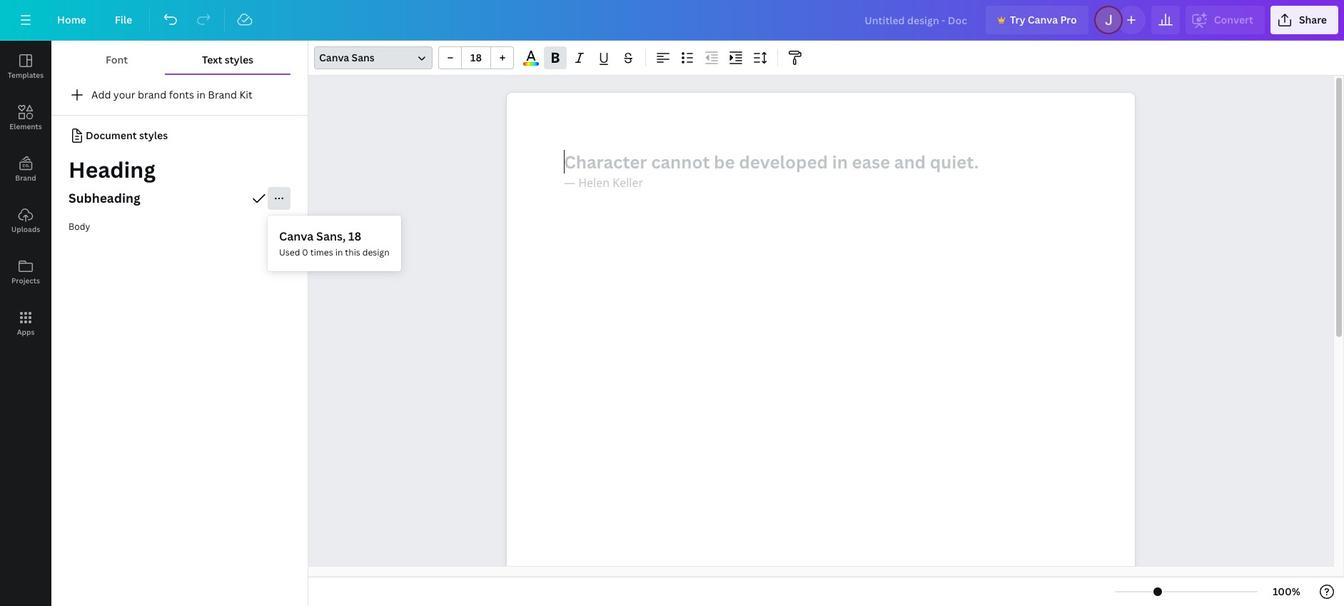 Task type: vqa. For each thing, say whether or not it's contained in the screenshot.
'Post'
no



Task type: locate. For each thing, give the bounding box(es) containing it.
0 horizontal spatial brand
[[15, 173, 36, 183]]

in right fonts
[[197, 88, 205, 101]]

1 vertical spatial brand
[[15, 173, 36, 183]]

styles inside button
[[225, 53, 253, 66]]

try canva pro button
[[986, 6, 1088, 34]]

add your brand fonts in brand kit button
[[51, 81, 308, 109]]

subheading
[[69, 189, 140, 206]]

group
[[438, 46, 514, 69]]

1 vertical spatial in
[[335, 246, 343, 258]]

projects button
[[0, 246, 51, 298]]

0 vertical spatial brand
[[208, 88, 237, 101]]

side panel tab list
[[0, 41, 51, 349]]

0 vertical spatial canva
[[1028, 13, 1058, 26]]

2 horizontal spatial canva
[[1028, 13, 1058, 26]]

heading
[[69, 155, 156, 184]]

1 horizontal spatial styles
[[225, 53, 253, 66]]

styles
[[225, 53, 253, 66], [139, 128, 168, 142]]

elements button
[[0, 92, 51, 143]]

body
[[69, 221, 90, 233]]

2 vertical spatial canva
[[279, 228, 314, 244]]

main menu bar
[[0, 0, 1344, 41]]

text
[[202, 53, 222, 66]]

document
[[86, 128, 137, 142]]

canva sans
[[319, 51, 375, 64]]

canva
[[1028, 13, 1058, 26], [319, 51, 349, 64], [279, 228, 314, 244]]

brand button
[[0, 143, 51, 195]]

canva inside canva sans, 18 used 0 times in this design
[[279, 228, 314, 244]]

canva inside "canva sans" popup button
[[319, 51, 349, 64]]

0 vertical spatial in
[[197, 88, 205, 101]]

kit
[[239, 88, 253, 101]]

try canva pro
[[1010, 13, 1077, 26]]

share
[[1299, 13, 1327, 26]]

canva right try
[[1028, 13, 1058, 26]]

100% button
[[1264, 580, 1310, 603]]

– – number field
[[466, 51, 486, 64]]

convert
[[1214, 13, 1253, 26]]

text styles button
[[165, 46, 291, 74]]

1 horizontal spatial in
[[335, 246, 343, 258]]

1 horizontal spatial canva
[[319, 51, 349, 64]]

canva up the used
[[279, 228, 314, 244]]

0 horizontal spatial canva
[[279, 228, 314, 244]]

styles right text
[[225, 53, 253, 66]]

0 horizontal spatial styles
[[139, 128, 168, 142]]

in
[[197, 88, 205, 101], [335, 246, 343, 258]]

brand up the uploads button
[[15, 173, 36, 183]]

1 vertical spatial styles
[[139, 128, 168, 142]]

styles down brand
[[139, 128, 168, 142]]

1 horizontal spatial brand
[[208, 88, 237, 101]]

canva left sans
[[319, 51, 349, 64]]

brand left kit
[[208, 88, 237, 101]]

add your brand fonts in brand kit
[[91, 88, 253, 101]]

templates
[[8, 70, 44, 80]]

1 vertical spatial canva
[[319, 51, 349, 64]]

uploads
[[11, 224, 40, 234]]

font
[[106, 53, 128, 66]]

0 horizontal spatial in
[[197, 88, 205, 101]]

design
[[362, 246, 389, 258]]

in left this
[[335, 246, 343, 258]]

0 vertical spatial styles
[[225, 53, 253, 66]]

None text field
[[507, 93, 1135, 606]]

canva sans button
[[314, 46, 433, 69]]

sans,
[[316, 228, 346, 244]]

brand
[[208, 88, 237, 101], [15, 173, 36, 183]]

18
[[348, 228, 361, 244]]

convert button
[[1186, 6, 1265, 34]]



Task type: describe. For each thing, give the bounding box(es) containing it.
Design title text field
[[853, 6, 980, 34]]

canva for sans,
[[279, 228, 314, 244]]

file button
[[103, 6, 144, 34]]

apps
[[17, 327, 35, 337]]

templates button
[[0, 41, 51, 92]]

0
[[302, 246, 308, 258]]

in inside button
[[197, 88, 205, 101]]

used
[[279, 246, 300, 258]]

brand
[[138, 88, 167, 101]]

add
[[91, 88, 111, 101]]

apps button
[[0, 298, 51, 349]]

text styles
[[202, 53, 253, 66]]

subheading button
[[51, 184, 308, 213]]

heading button
[[51, 153, 308, 187]]

uploads button
[[0, 195, 51, 246]]

100%
[[1273, 585, 1301, 598]]

share button
[[1271, 6, 1338, 34]]

in inside canva sans, 18 used 0 times in this design
[[335, 246, 343, 258]]

sans
[[352, 51, 375, 64]]

projects
[[11, 276, 40, 286]]

canva sans, 18 used 0 times in this design
[[279, 228, 389, 258]]

times
[[310, 246, 333, 258]]

brand inside button
[[15, 173, 36, 183]]

canva inside 'try canva pro' button
[[1028, 13, 1058, 26]]

home
[[57, 13, 86, 26]]

pro
[[1060, 13, 1077, 26]]

body button
[[51, 213, 308, 241]]

this
[[345, 246, 360, 258]]

your
[[113, 88, 135, 101]]

document styles
[[86, 128, 168, 142]]

home link
[[46, 6, 98, 34]]

canva for sans
[[319, 51, 349, 64]]

try
[[1010, 13, 1025, 26]]

styles for document styles
[[139, 128, 168, 142]]

brand inside button
[[208, 88, 237, 101]]

fonts
[[169, 88, 194, 101]]

file
[[115, 13, 132, 26]]

font button
[[69, 46, 165, 74]]

elements
[[9, 121, 42, 131]]

color range image
[[523, 62, 539, 66]]

styles for text styles
[[225, 53, 253, 66]]



